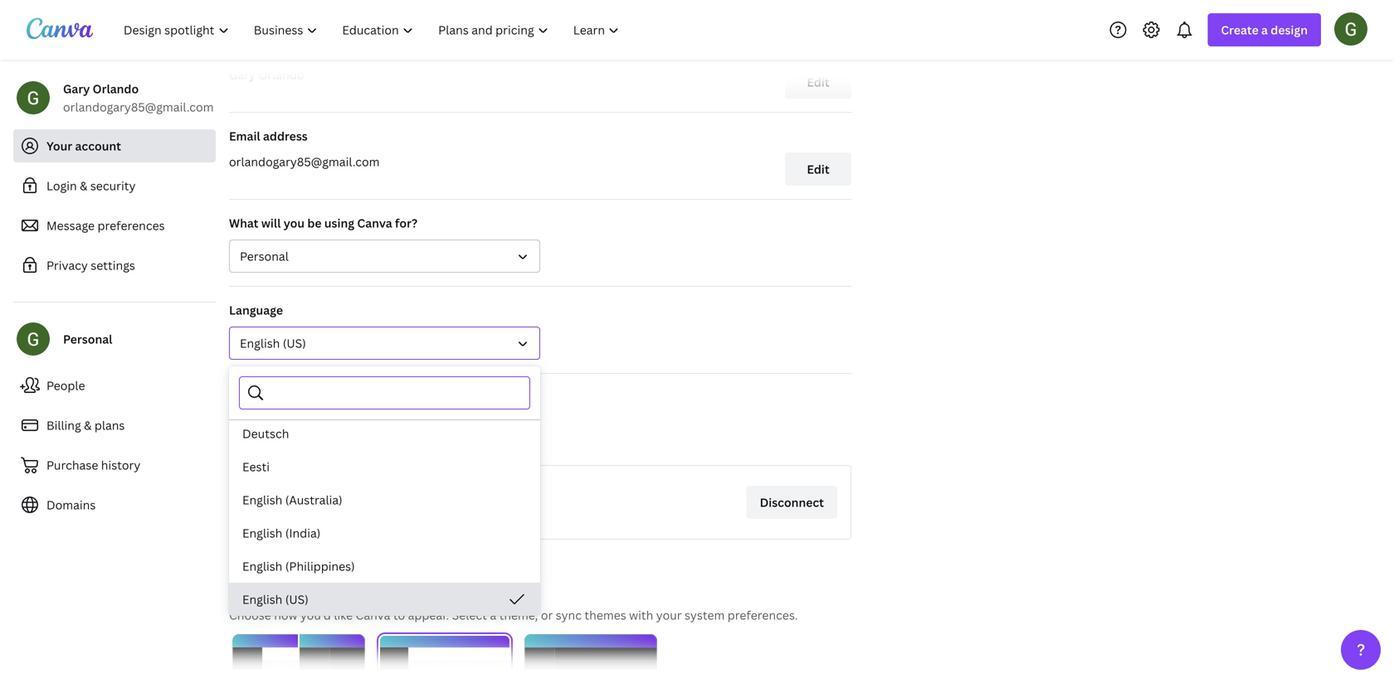 Task type: vqa. For each thing, say whether or not it's contained in the screenshot.
Orlando
yes



Task type: describe. For each thing, give the bounding box(es) containing it.
orlando for gary orlando edit
[[258, 67, 304, 83]]

privacy settings
[[46, 258, 135, 273]]

a inside theme choose how you'd like canva to appear. select a theme, or sync themes with your system preferences.
[[490, 608, 496, 624]]

(philippines)
[[285, 559, 355, 575]]

or
[[541, 608, 553, 624]]

gary orlando orlandogary85@gmail.com
[[63, 81, 214, 115]]

1 vertical spatial personal
[[63, 332, 112, 347]]

english for "language: english (us)" button
[[240, 336, 280, 351]]

services that you use to log in to canva
[[229, 435, 448, 451]]

login & security
[[46, 178, 136, 194]]

disconnect
[[760, 495, 824, 511]]

privacy
[[46, 258, 88, 273]]

people
[[46, 378, 85, 394]]

english (us) button
[[229, 583, 540, 617]]

message
[[46, 218, 95, 234]]

select
[[452, 608, 487, 624]]

message preferences link
[[13, 209, 216, 242]]

you for will
[[284, 215, 305, 231]]

english (us) inside button
[[242, 592, 309, 608]]

english for english (philippines) button
[[242, 559, 282, 575]]

what will you be using canva for?
[[229, 215, 418, 231]]

eesti
[[242, 459, 270, 475]]

how
[[274, 608, 298, 624]]

for?
[[395, 215, 418, 231]]

login
[[46, 178, 77, 194]]

privacy settings link
[[13, 249, 216, 282]]

top level navigation element
[[113, 13, 634, 46]]

gary orlando image
[[1335, 12, 1368, 45]]

login & security link
[[13, 169, 216, 203]]

billing
[[46, 418, 81, 434]]

what
[[229, 215, 259, 231]]

english (australia)
[[242, 493, 342, 508]]

purchase history link
[[13, 449, 216, 482]]

theme,
[[499, 608, 538, 624]]

Personal button
[[229, 240, 540, 273]]

a inside dropdown button
[[1262, 22, 1268, 38]]

english (philippines)
[[242, 559, 355, 575]]

email address
[[229, 128, 308, 144]]

social
[[294, 390, 327, 405]]

your account
[[46, 138, 121, 154]]

personal inside "button"
[[240, 249, 289, 264]]

in
[[386, 435, 396, 451]]

your
[[46, 138, 72, 154]]

use
[[329, 435, 348, 451]]

deutsch
[[242, 426, 289, 442]]

to inside theme choose how you'd like canva to appear. select a theme, or sync themes with your system preferences.
[[393, 608, 405, 624]]

preferences
[[98, 218, 165, 234]]

preferences.
[[728, 608, 798, 624]]

purchase
[[46, 458, 98, 473]]

edit inside gary orlando edit
[[807, 74, 830, 90]]

with
[[629, 608, 653, 624]]

disconnect button
[[747, 486, 837, 520]]

you for that
[[305, 435, 326, 451]]

english (us) option
[[229, 583, 540, 617]]

like
[[334, 608, 353, 624]]

create a design
[[1221, 22, 1308, 38]]

(india)
[[285, 526, 321, 542]]

google
[[303, 488, 343, 503]]



Task type: locate. For each thing, give the bounding box(es) containing it.
design
[[1271, 22, 1308, 38]]

1 vertical spatial (us)
[[285, 592, 309, 608]]

english (india)
[[242, 526, 321, 542]]

deutsch option
[[229, 417, 540, 451]]

1 horizontal spatial orlandogary85@gmail.com
[[229, 154, 380, 170]]

english (us)
[[240, 336, 306, 351], [242, 592, 309, 608]]

(us) inside button
[[285, 592, 309, 608]]

choose
[[229, 608, 271, 624]]

address
[[263, 128, 308, 144]]

1 horizontal spatial personal
[[240, 249, 289, 264]]

& for login
[[80, 178, 87, 194]]

1 edit button from the top
[[785, 66, 852, 99]]

gary for gary orlando edit
[[229, 67, 256, 83]]

0 vertical spatial &
[[80, 178, 87, 194]]

None search field
[[272, 378, 520, 409]]

orlando
[[258, 67, 304, 83], [93, 81, 139, 97]]

english (us) down english (philippines)
[[242, 592, 309, 608]]

gary for gary orlando orlandogary85@gmail.com
[[63, 81, 90, 97]]

canva
[[357, 215, 392, 231], [414, 435, 448, 451], [356, 608, 390, 624]]

0 vertical spatial you
[[284, 215, 305, 231]]

english (india) button
[[229, 517, 540, 550]]

0 vertical spatial edit button
[[785, 66, 852, 99]]

1 vertical spatial orlandogary85@gmail.com
[[229, 154, 380, 170]]

log
[[366, 435, 383, 451]]

english inside button
[[240, 336, 280, 351]]

canva for theme
[[356, 608, 390, 624]]

gary inside 'gary orlando orlandogary85@gmail.com'
[[63, 81, 90, 97]]

gary
[[229, 67, 256, 83], [63, 81, 90, 97]]

english left (india)
[[242, 526, 282, 542]]

to left appear.
[[393, 608, 405, 624]]

personal up people at the bottom left of page
[[63, 332, 112, 347]]

a right select
[[490, 608, 496, 624]]

1 vertical spatial edit button
[[785, 153, 852, 186]]

edit button
[[785, 66, 852, 99], [785, 153, 852, 186]]

you
[[284, 215, 305, 231], [305, 435, 326, 451]]

1 vertical spatial &
[[84, 418, 92, 434]]

history
[[101, 458, 140, 473]]

purchase history
[[46, 458, 140, 473]]

(us) down english (philippines)
[[285, 592, 309, 608]]

sync
[[556, 608, 582, 624]]

plans
[[94, 418, 125, 434]]

0 vertical spatial personal
[[240, 249, 289, 264]]

1 horizontal spatial a
[[1262, 22, 1268, 38]]

people link
[[13, 369, 216, 403]]

0 horizontal spatial personal
[[63, 332, 112, 347]]

a left design
[[1262, 22, 1268, 38]]

english down language
[[240, 336, 280, 351]]

english
[[240, 336, 280, 351], [242, 493, 282, 508], [242, 526, 282, 542], [242, 559, 282, 575], [242, 592, 282, 608]]

orlando inside gary orlando edit
[[258, 67, 304, 83]]

canva inside theme choose how you'd like canva to appear. select a theme, or sync themes with your system preferences.
[[356, 608, 390, 624]]

canva left the for?
[[357, 215, 392, 231]]

that
[[279, 435, 302, 451]]

canva right like
[[356, 608, 390, 624]]

0 vertical spatial (us)
[[283, 336, 306, 351]]

& left plans
[[84, 418, 92, 434]]

security
[[90, 178, 136, 194]]

english for english (australia) button
[[242, 493, 282, 508]]

gary up your account
[[63, 81, 90, 97]]

message preferences
[[46, 218, 165, 234]]

your
[[656, 608, 682, 624]]

orlandogary85@gmail.com up your account link
[[63, 99, 214, 115]]

create
[[1221, 22, 1259, 38]]

language
[[229, 303, 283, 318]]

eesti button
[[229, 451, 540, 484]]

be
[[307, 215, 322, 231]]

1 horizontal spatial orlando
[[258, 67, 304, 83]]

(australia)
[[285, 493, 342, 508]]

domains link
[[13, 489, 216, 522]]

settings
[[91, 258, 135, 273]]

deutsch button
[[229, 417, 540, 451]]

1 horizontal spatial gary
[[229, 67, 256, 83]]

using
[[324, 215, 354, 231]]

1 vertical spatial edit
[[807, 161, 830, 177]]

orlando inside 'gary orlando orlandogary85@gmail.com'
[[93, 81, 139, 97]]

orlandogary85@gmail.com down address
[[229, 154, 380, 170]]

orlando up your account link
[[93, 81, 139, 97]]

theme
[[229, 580, 279, 600]]

billing & plans link
[[13, 409, 216, 442]]

1 vertical spatial english (us)
[[242, 592, 309, 608]]

1 edit from the top
[[807, 74, 830, 90]]

0 vertical spatial canva
[[357, 215, 392, 231]]

1 vertical spatial you
[[305, 435, 326, 451]]

english (india) option
[[229, 517, 540, 550]]

edit
[[807, 74, 830, 90], [807, 161, 830, 177]]

domains
[[46, 498, 96, 513]]

theme choose how you'd like canva to appear. select a theme, or sync themes with your system preferences.
[[229, 580, 798, 624]]

orlando up address
[[258, 67, 304, 83]]

english (philippines) button
[[229, 550, 540, 583]]

(us) inside button
[[283, 336, 306, 351]]

gary orlando edit
[[229, 67, 830, 90]]

appear.
[[408, 608, 449, 624]]

&
[[80, 178, 87, 194], [84, 418, 92, 434]]

canva for what
[[357, 215, 392, 231]]

2 edit from the top
[[807, 161, 830, 177]]

2 edit button from the top
[[785, 153, 852, 186]]

english down english (philippines)
[[242, 592, 282, 608]]

to left log
[[351, 435, 363, 451]]

themes
[[585, 608, 626, 624]]

a
[[1262, 22, 1268, 38], [490, 608, 496, 624]]

system
[[685, 608, 725, 624]]

services
[[229, 435, 276, 451]]

orlandogary85@gmail.com
[[63, 99, 214, 115], [229, 154, 380, 170]]

0 horizontal spatial gary
[[63, 81, 90, 97]]

0 horizontal spatial a
[[490, 608, 496, 624]]

english down eesti
[[242, 493, 282, 508]]

will
[[261, 215, 281, 231]]

orlando for gary orlando orlandogary85@gmail.com
[[93, 81, 139, 97]]

account
[[75, 138, 121, 154]]

0 horizontal spatial orlando
[[93, 81, 139, 97]]

language: english (us) list box
[[229, 52, 540, 684]]

personal down will
[[240, 249, 289, 264]]

canva right "in"
[[414, 435, 448, 451]]

connected social accounts
[[229, 390, 381, 405]]

english (philippines) option
[[229, 550, 540, 583]]

english for english (india) button
[[242, 526, 282, 542]]

1 vertical spatial canva
[[414, 435, 448, 451]]

you left the be
[[284, 215, 305, 231]]

1 vertical spatial a
[[490, 608, 496, 624]]

Language: English (US) button
[[229, 327, 540, 360]]

eesti option
[[229, 451, 540, 484]]

None button
[[232, 635, 365, 684], [378, 635, 511, 684], [525, 635, 657, 684], [232, 635, 365, 684], [378, 635, 511, 684], [525, 635, 657, 684]]

you left use
[[305, 435, 326, 451]]

english (us) down language
[[240, 336, 306, 351]]

create a design button
[[1208, 13, 1321, 46]]

billing & plans
[[46, 418, 125, 434]]

(us) down language
[[283, 336, 306, 351]]

english (australia) option
[[229, 484, 540, 517]]

connected
[[229, 390, 291, 405]]

you'd
[[300, 608, 331, 624]]

your account link
[[13, 129, 216, 163]]

0 horizontal spatial orlandogary85@gmail.com
[[63, 99, 214, 115]]

to
[[351, 435, 363, 451], [399, 435, 411, 451], [393, 608, 405, 624]]

0 vertical spatial a
[[1262, 22, 1268, 38]]

email
[[229, 128, 260, 144]]

(us)
[[283, 336, 306, 351], [285, 592, 309, 608]]

& for billing
[[84, 418, 92, 434]]

to right "in"
[[399, 435, 411, 451]]

& right login
[[80, 178, 87, 194]]

english (australia) button
[[229, 484, 540, 517]]

english (us) inside button
[[240, 336, 306, 351]]

0 vertical spatial orlandogary85@gmail.com
[[63, 99, 214, 115]]

english up theme
[[242, 559, 282, 575]]

gary inside gary orlando edit
[[229, 67, 256, 83]]

2 vertical spatial canva
[[356, 608, 390, 624]]

gary up email
[[229, 67, 256, 83]]

0 vertical spatial edit
[[807, 74, 830, 90]]

accounts
[[330, 390, 381, 405]]

0 vertical spatial english (us)
[[240, 336, 306, 351]]



